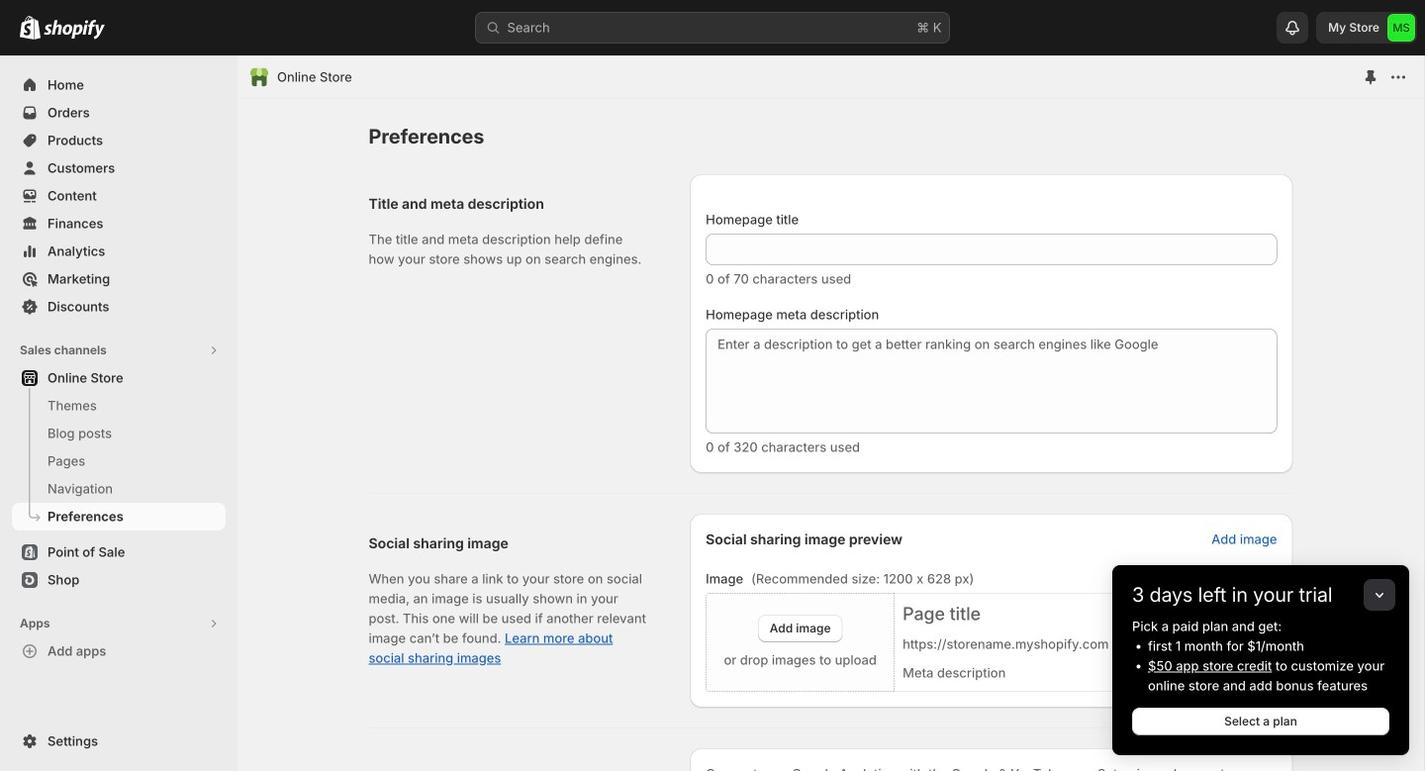 Task type: vqa. For each thing, say whether or not it's contained in the screenshot.
tooltip
no



Task type: locate. For each thing, give the bounding box(es) containing it.
0 horizontal spatial shopify image
[[20, 16, 41, 39]]

shopify image
[[20, 16, 41, 39], [44, 20, 105, 39]]

1 horizontal spatial shopify image
[[44, 20, 105, 39]]

online store image
[[249, 67, 269, 87]]

my store image
[[1388, 14, 1416, 42]]



